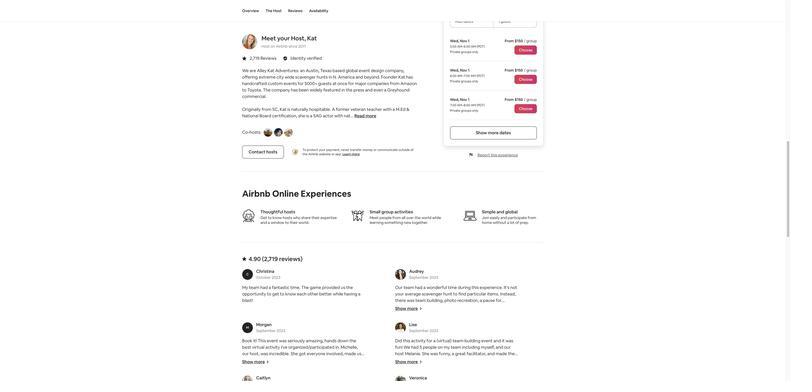 Task type: describe. For each thing, give the bounding box(es) containing it.
more right learn
[[352, 152, 360, 157]]

list containing christina
[[240, 269, 546, 382]]

2023 for christina
[[272, 275, 281, 280]]

learn more about the host, david. image
[[264, 128, 273, 137]]

a left great
[[452, 352, 454, 357]]

our inside our team had a wonderful time during this experience. it's not your average scavenger hunt to find particular items. instead, there was team building, photo recreation, a pause for gratitude, and much much more. we really had a blast and our host was full of energy. thank you for hosting us! :)
[[511, 305, 517, 310]]

veteran
[[351, 107, 366, 112]]

easily
[[490, 216, 500, 221]]

host,
[[250, 352, 260, 357]]

meet inside "meet your host, kat host on airbnb since 2011"
[[262, 34, 276, 42]]

show more for book it! this event was seriously amazing, hands down the best virtual activity i've organized/participated in. michelle, our host, was incredible. she got everyone involved, made us all laugh, and brought so much energy!
[[242, 360, 265, 365]]

a left wonderful
[[424, 285, 426, 291]]

once
[[338, 81, 348, 87]]

their
[[312, 216, 320, 221]]

wed, for wed, nov 1 7:00 am–8:00 am (pdt) private groups only
[[450, 97, 460, 102]]

event inside the did this activity for a (virtual) team-building event and it was fun! we had 5 people on my team including myself, and our host melanie. she was funny, a great facilitator, and made the environment feel open and inclusive. good use of an hour. i'd recommend this.
[[482, 339, 493, 344]]

1 guest
[[499, 19, 511, 24]]

while inside my team had a fantastic time.  the game provided us the opportunity to get to know each other better while having a blast!
[[333, 292, 343, 297]]

we inside our team had a wonderful time during this experience. it's not your average scavenger hunt to find particular items. instead, there was team building, photo recreation, a pause for gratitude, and much much more. we really had a blast and our host was full of energy. thank you for hosting us! :)
[[461, 305, 468, 310]]

show for book it! this event was seriously amazing, hands down the best virtual activity i've organized/participated in. michelle, our host, was incredible. she got everyone involved, made us all laugh, and brought so much energy!
[[242, 360, 253, 365]]

a left m.ed
[[393, 107, 395, 112]]

5000+
[[305, 81, 318, 87]]

christina october 2023
[[256, 269, 281, 280]]

september for lise
[[409, 329, 429, 334]]

$150 for wed, nov 1 7:00 am–8:00 am (pdt) private groups only
[[515, 97, 523, 102]]

to right window
[[285, 221, 289, 225]]

lot
[[510, 221, 515, 225]]

2023 for audrey
[[430, 275, 439, 280]]

gratitude,
[[395, 305, 415, 310]]

choose link for wed, nov 1 6:00 am–7:00 am (pdt) private groups only
[[515, 75, 537, 84]]

provided
[[322, 285, 340, 291]]

the inside my team had a fantastic time.  the game provided us the opportunity to get to know each other better while having a blast!
[[346, 285, 353, 291]]

1 guest button
[[494, 11, 537, 27]]

originally
[[242, 107, 261, 112]]

use
[[481, 358, 487, 364]]

organized/participated
[[289, 345, 335, 351]]

was up i've
[[279, 339, 287, 344]]

our
[[395, 285, 403, 291]]

us inside the book it! this event was seriously amazing, hands down the best virtual activity i've organized/participated in. michelle, our host, was incredible. she got everyone involved, made us all laugh, and brought so much energy!
[[357, 352, 362, 357]]

caitlyn
[[256, 376, 271, 381]]

was down average
[[407, 298, 415, 304]]

group for wed, nov 1 6:00 am–7:00 am (pdt) private groups only
[[527, 68, 537, 73]]

team-
[[453, 339, 465, 344]]

host inside button
[[273, 8, 282, 13]]

hospitable.
[[309, 107, 331, 112]]

groups for wed, nov 1 7:00 am–8:00 am (pdt) private groups only
[[461, 109, 472, 113]]

since
[[289, 44, 298, 49]]

know inside my team had a fantastic time.  the game provided us the opportunity to get to know each other better while having a blast!
[[286, 292, 296, 297]]

lise
[[409, 322, 417, 328]]

(virtual)
[[437, 339, 452, 344]]

to right the get
[[280, 292, 285, 297]]

know inside 'thoughtful hosts get to know hosts who share their expertise and a window to their world.'
[[273, 216, 282, 221]]

on inside "meet your host, kat host on airbnb since 2011"
[[271, 44, 275, 49]]

show up report
[[476, 130, 487, 136]]

learn more about the host, michelle. image
[[274, 128, 283, 137]]

incredible.
[[269, 352, 290, 357]]

major
[[355, 81, 367, 87]]

we inside the did this activity for a (virtual) team-building event and it was fun! we had 5 people on my team including myself, and our host melanie. she was funny, a great facilitator, and made the environment feel open and inclusive. good use of an hour. i'd recommend this.
[[404, 345, 411, 351]]

for up been
[[298, 81, 304, 87]]

(pdt) for wed, nov 1 6:00 am–7:00 am (pdt) private groups only
[[477, 74, 485, 78]]

the inside button
[[266, 8, 273, 13]]

this inside our team had a wonderful time during this experience. it's not your average scavenger hunt to find particular items. instead, there was team building, photo recreation, a pause for gratitude, and much much more. we really had a blast and our host was full of energy. thank you for hosting us! :)
[[472, 285, 479, 291]]

veronica
[[409, 376, 427, 381]]

nat…
[[344, 113, 354, 119]]

audrey september 2023
[[409, 269, 439, 280]]

pause
[[483, 298, 495, 304]]

morgan
[[256, 322, 272, 328]]

contact
[[249, 149, 266, 155]]

having
[[344, 292, 357, 297]]

my
[[444, 345, 450, 351]]

add dates button
[[451, 11, 494, 27]]

in.
[[336, 345, 340, 351]]

website
[[319, 152, 331, 157]]

a left (virtual)
[[434, 339, 436, 344]]

team down average
[[416, 298, 426, 304]]

0 horizontal spatial or
[[332, 152, 335, 157]]

had up 'us!'
[[480, 305, 487, 310]]

and right blast
[[502, 305, 510, 310]]

the host button
[[266, 0, 282, 22]]

on inside the did this activity for a (virtual) team-building event and it was fun! we had 5 people on my team including myself, and our host melanie. she was funny, a great facilitator, and made the environment feel open and inclusive. good use of an hour. i'd recommend this.
[[438, 345, 443, 351]]

only for wed, nov 1 7:00 am–8:00 am (pdt) private groups only
[[472, 109, 479, 113]]

activities
[[395, 209, 413, 215]]

small
[[370, 209, 381, 215]]

a down pause
[[488, 305, 491, 310]]

wed, for wed, nov 1 5:00 am–6:00 am (pdt) private groups only
[[450, 39, 460, 43]]

for inside the did this activity for a (virtual) team-building event and it was fun! we had 5 people on my team including myself, and our host melanie. she was funny, a great facilitator, and made the environment feel open and inclusive. good use of an hour. i'd recommend this.
[[427, 339, 433, 344]]

1 horizontal spatial dates
[[500, 130, 511, 136]]

am for wed, nov 1 5:00 am–6:00 am (pdt) private groups only
[[471, 44, 476, 49]]

custom
[[268, 81, 283, 87]]

opportunity
[[242, 292, 266, 297]]

christina image
[[242, 270, 253, 280]]

0 horizontal spatial is
[[288, 107, 291, 112]]

time
[[448, 285, 457, 291]]

$150 for wed, nov 1 6:00 am–7:00 am (pdt) private groups only
[[515, 68, 523, 73]]

learn more link
[[343, 152, 360, 157]]

naturally
[[291, 107, 308, 112]]

she inside the book it! this event was seriously amazing, hands down the best virtual activity i've organized/participated in. michelle, our host, was incredible. she got everyone involved, made us all laugh, and brought so much energy!
[[291, 352, 298, 357]]

show for our team had a wonderful time during this experience. it's not your average scavenger hunt to find particular items. instead, there was team building, photo recreation, a pause for gratitude, and much much more. we really had a blast and our host was full of energy. thank you for hosting us! :)
[[395, 306, 407, 312]]

airbnb inside "meet your host, kat host on airbnb since 2011"
[[276, 44, 288, 49]]

hosts for thoughtful
[[284, 209, 295, 215]]

audrey
[[409, 269, 424, 275]]

am–8:00
[[457, 103, 471, 108]]

and up major
[[356, 74, 363, 80]]

nov for wed, nov 1 7:00 am–8:00 am (pdt) private groups only
[[460, 97, 467, 102]]

1 horizontal spatial has
[[406, 74, 413, 80]]

get
[[272, 292, 279, 297]]

building,
[[427, 298, 444, 304]]

a left "fantastic"
[[269, 285, 271, 291]]

show more for did this activity for a (virtual) team-building event and it was fun! we had 5 people on my team including myself, and our host melanie. she was funny, a great facilitator, and made the environment feel open and inclusive. good use of an hour. i'd recommend this.
[[395, 360, 418, 365]]

groups for wed, nov 1 6:00 am–7:00 am (pdt) private groups only
[[461, 79, 472, 84]]

my team had a fantastic time.  the game provided us the opportunity to get to know each other better while having a blast!
[[242, 285, 361, 304]]

group for wed, nov 1 7:00 am–8:00 am (pdt) private groups only
[[527, 97, 537, 102]]

an inside the did this activity for a (virtual) team-building event and it was fun! we had 5 people on my team including myself, and our host melanie. she was funny, a great facilitator, and made the environment feel open and inclusive. good use of an hour. i'd recommend this.
[[494, 358, 498, 364]]

good
[[468, 358, 480, 364]]

am–6:00
[[458, 44, 471, 49]]

0 horizontal spatial airbnb
[[242, 188, 271, 199]]

other
[[308, 292, 319, 297]]

from $150 / group for wed, nov 1 7:00 am–8:00 am (pdt) private groups only
[[505, 97, 537, 102]]

read more button
[[355, 113, 377, 119]]

contact hosts button
[[242, 146, 284, 159]]

read more
[[355, 113, 377, 119]]

was up the "open"
[[431, 352, 438, 357]]

been
[[299, 87, 309, 93]]

for right you
[[463, 311, 469, 317]]

5
[[420, 345, 422, 351]]

only for wed, nov 1 5:00 am–6:00 am (pdt) private groups only
[[472, 50, 479, 54]]

did this activity for a (virtual) team-building event and it was fun! we had 5 people on my team including myself, and our host melanie. she was funny, a great facilitator, and made the environment feel open and inclusive. good use of an hour. i'd recommend this.
[[395, 339, 515, 370]]

the inside the did this activity for a (virtual) team-building event and it was fun! we had 5 people on my team including myself, and our host melanie. she was funny, a great facilitator, and made the environment feel open and inclusive. good use of an hour. i'd recommend this.
[[508, 352, 515, 357]]

0 horizontal spatial in
[[329, 74, 332, 80]]

and right easily
[[501, 216, 507, 221]]

hands
[[325, 339, 337, 344]]

choose for wed, nov 1 6:00 am–7:00 am (pdt) private groups only
[[519, 77, 533, 82]]

(pdt) for wed, nov 1 7:00 am–8:00 am (pdt) private groups only
[[477, 103, 485, 108]]

a inside 'simple and global join easily and participate from home without a lot of prep.'
[[507, 221, 510, 225]]

had inside my team had a fantastic time.  the game provided us the opportunity to get to know each other better while having a blast!
[[260, 285, 268, 291]]

sc,
[[272, 107, 279, 112]]

a
[[332, 107, 335, 112]]

from inside the we are alley kat adventures: an austin, texas based global event design company, offering extreme city wide scavenger hunts in n. america and beyond. founder kat has handcrafted custom events for 5000+ guests at once for major companies from amazon to toyota. the company has been widely featured in the press and even a greyhound commercial.
[[390, 81, 400, 87]]

for down the america
[[349, 81, 354, 87]]

0 horizontal spatial with
[[335, 113, 343, 119]]

and up easily
[[497, 209, 505, 215]]

$150 for wed, nov 1 5:00 am–6:00 am (pdt) private groups only
[[515, 39, 523, 43]]

people inside small group activities meet people from all over the world while learning something new together.
[[380, 216, 392, 221]]

team inside my team had a fantastic time.  the game provided us the opportunity to get to know each other better while having a blast!
[[249, 285, 260, 291]]

adventures:
[[275, 68, 299, 74]]

from inside 'simple and global join easily and participate from home without a lot of prep.'
[[528, 216, 537, 221]]

team up average
[[404, 285, 414, 291]]

was right it
[[506, 339, 514, 344]]

to right get
[[268, 216, 272, 221]]

host inside our team had a wonderful time during this experience. it's not your average scavenger hunt to find particular items. instead, there was team building, photo recreation, a pause for gratitude, and much much more. we really had a blast and our host was full of energy. thank you for hosting us! :)
[[395, 311, 405, 317]]

laugh,
[[248, 358, 259, 364]]

world
[[422, 216, 432, 221]]

fantastic
[[272, 285, 290, 291]]

time.
[[291, 285, 301, 291]]

choose for wed, nov 1 7:00 am–8:00 am (pdt) private groups only
[[519, 106, 533, 111]]

of inside the to protect your payment, never transfer money or communicate outside of the airbnb website or app.
[[411, 148, 414, 152]]

learn more about the host, david. image
[[264, 128, 273, 137]]

the inside the book it! this event was seriously amazing, hands down the best virtual activity i've organized/participated in. michelle, our host, was incredible. she got everyone involved, made us all laugh, and brought so much energy!
[[350, 339, 356, 344]]

groups for wed, nov 1 5:00 am–6:00 am (pdt) private groups only
[[461, 50, 472, 54]]

your inside our team had a wonderful time during this experience. it's not your average scavenger hunt to find particular items. instead, there was team building, photo recreation, a pause for gratitude, and much much more. we really had a blast and our host was full of energy. thank you for hosting us! :)
[[395, 292, 404, 297]]

from $150 / group for wed, nov 1 6:00 am–7:00 am (pdt) private groups only
[[505, 68, 537, 73]]

more down melanie.
[[407, 360, 418, 365]]

simple and global join easily and participate from home without a lot of prep.
[[482, 209, 537, 225]]

morgan september 2023
[[256, 322, 285, 334]]

was down the virtual
[[261, 352, 268, 357]]

offering
[[242, 74, 258, 80]]

1 vertical spatial is
[[306, 113, 309, 119]]

particular
[[467, 292, 487, 297]]

a inside 'thoughtful hosts get to know hosts who share their expertise and a window to their world.'
[[268, 221, 270, 225]]

airbnb online experiences
[[242, 188, 352, 199]]

0 vertical spatial with
[[383, 107, 392, 112]]

handcrafted
[[242, 81, 267, 87]]

facilitator,
[[467, 352, 487, 357]]

the inside my team had a fantastic time.  the game provided us the opportunity to get to know each other better while having a blast!
[[302, 285, 309, 291]]

and up full
[[416, 305, 423, 310]]

lise september 2023
[[409, 322, 439, 334]]

for up blast
[[496, 298, 502, 304]]

a down particular
[[480, 298, 482, 304]]

october
[[256, 275, 271, 280]]

1 vertical spatial in
[[342, 87, 345, 93]]

audrey image
[[395, 270, 406, 280]]

outside
[[399, 148, 410, 152]]

she
[[298, 113, 305, 119]]

not
[[511, 285, 518, 291]]

choose link for wed, nov 1 7:00 am–8:00 am (pdt) private groups only
[[515, 104, 537, 113]]

wed, nov 1 6:00 am–7:00 am (pdt) private groups only
[[450, 68, 485, 84]]

company
[[272, 87, 290, 93]]

and left even
[[365, 87, 373, 93]]

and inside 'thoughtful hosts get to know hosts who share their expertise and a window to their world.'
[[261, 221, 267, 225]]

availability
[[309, 8, 329, 13]]

and down funny,
[[441, 358, 449, 364]]

really
[[469, 305, 479, 310]]

experience.
[[480, 285, 503, 291]]

private for wed, nov 1 6:00 am–7:00 am (pdt) private groups only
[[450, 79, 461, 84]]



Task type: vqa. For each thing, say whether or not it's contained in the screenshot.
the "the" in "Small group activities Meet people from all over the world while learning something new together."
yes



Task type: locate. For each thing, give the bounding box(es) containing it.
did
[[395, 339, 402, 344]]

activity inside the book it! this event was seriously amazing, hands down the best virtual activity i've organized/participated in. michelle, our host, was incredible. she got everyone involved, made us all laugh, and brought so much energy!
[[266, 345, 280, 351]]

activity inside the did this activity for a (virtual) team-building event and it was fun! we had 5 people on my team including myself, and our host melanie. she was funny, a great facilitator, and made the environment feel open and inclusive. good use of an hour. i'd recommend this.
[[411, 339, 426, 344]]

2 / from the top
[[524, 68, 526, 73]]

2 vertical spatial /
[[524, 97, 526, 102]]

show more down there
[[395, 306, 418, 312]]

(pdt) right 'am–8:00'
[[477, 103, 485, 108]]

2 from $150 / group from the top
[[505, 68, 537, 73]]

1 horizontal spatial while
[[432, 216, 441, 221]]

3 nov from the top
[[460, 97, 467, 102]]

1 $150 from the top
[[515, 39, 523, 43]]

1 from from the top
[[505, 39, 514, 43]]

show more down host,
[[242, 360, 265, 365]]

1 horizontal spatial airbnb
[[276, 44, 288, 49]]

2 wed, from the top
[[450, 68, 460, 73]]

more.
[[449, 305, 460, 310]]

0 vertical spatial activity
[[411, 339, 426, 344]]

event up beyond.
[[359, 68, 370, 74]]

3 private from the top
[[450, 109, 461, 113]]

1 for wed, nov 1 6:00 am–7:00 am (pdt) private groups only
[[468, 68, 470, 73]]

wed, up 7:00
[[450, 97, 460, 102]]

0 horizontal spatial reviews
[[261, 56, 277, 61]]

transfer
[[350, 148, 362, 152]]

texas
[[321, 68, 332, 74]]

of right outside
[[411, 148, 414, 152]]

while right the world
[[432, 216, 441, 221]]

an inside the we are alley kat adventures: an austin, texas based global event design company, offering extreme city wide scavenger hunts in n. america and beyond. founder kat has handcrafted custom events for 5000+ guests at once for major companies from amazon to toyota. the company has been widely featured in the press and even a greyhound commercial.
[[300, 68, 305, 74]]

meet inside small group activities meet people from all over the world while learning something new together.
[[370, 216, 379, 221]]

hosting
[[470, 311, 486, 317]]

0 horizontal spatial dates
[[464, 19, 473, 24]]

meet up 2,719 reviews
[[262, 34, 276, 42]]

1 horizontal spatial in
[[342, 87, 345, 93]]

am inside wed, nov 1 5:00 am–6:00 am (pdt) private groups only
[[471, 44, 476, 49]]

2 vertical spatial we
[[404, 345, 411, 351]]

0 horizontal spatial much
[[291, 358, 302, 364]]

of inside the did this activity for a (virtual) team-building event and it was fun! we had 5 people on my team including myself, and our host melanie. she was funny, a great facilitator, and made the environment feel open and inclusive. good use of an hour. i'd recommend this.
[[488, 358, 493, 364]]

it
[[502, 339, 505, 344]]

0 vertical spatial of
[[411, 148, 414, 152]]

group for wed, nov 1 5:00 am–6:00 am (pdt) private groups only
[[527, 39, 537, 43]]

nov up 'am–8:00'
[[460, 97, 467, 102]]

1 vertical spatial wed,
[[450, 68, 460, 73]]

1 vertical spatial activity
[[266, 345, 280, 351]]

1 nov from the top
[[460, 39, 467, 43]]

2023 inside audrey september 2023
[[430, 275, 439, 280]]

2 vertical spatial wed,
[[450, 97, 460, 102]]

for
[[298, 81, 304, 87], [349, 81, 354, 87], [496, 298, 502, 304], [463, 311, 469, 317], [427, 339, 433, 344]]

dates inside dropdown button
[[464, 19, 473, 24]]

learn more about the host, kat. image
[[242, 34, 257, 49], [242, 34, 257, 49]]

from for wed, nov 1 5:00 am–6:00 am (pdt) private groups only
[[505, 39, 514, 43]]

1 she from the left
[[291, 352, 298, 357]]

recreation,
[[458, 298, 479, 304]]

1 horizontal spatial or
[[374, 148, 377, 152]]

3 wed, from the top
[[450, 97, 460, 102]]

more up report this experience button
[[488, 130, 499, 136]]

0 horizontal spatial on
[[271, 44, 275, 49]]

1 vertical spatial am
[[471, 74, 476, 78]]

1 vertical spatial us
[[357, 352, 362, 357]]

september for audrey
[[409, 275, 429, 280]]

guests
[[318, 81, 332, 87]]

host
[[395, 352, 404, 357]]

made inside the book it! this event was seriously amazing, hands down the best virtual activity i've organized/participated in. michelle, our host, was incredible. she got everyone involved, made us all laugh, and brought so much energy!
[[345, 352, 356, 357]]

all
[[402, 216, 406, 221], [242, 358, 247, 364]]

average
[[405, 292, 421, 297]]

event inside the book it! this event was seriously amazing, hands down the best virtual activity i've organized/participated in. michelle, our host, was incredible. she got everyone involved, made us all laugh, and brought so much energy!
[[267, 339, 278, 344]]

september for morgan
[[256, 329, 276, 334]]

0 vertical spatial on
[[271, 44, 275, 49]]

2023 inside christina october 2023
[[272, 275, 281, 280]]

3 choose link from the top
[[515, 104, 537, 113]]

0 horizontal spatial has
[[291, 87, 298, 93]]

nov up am–6:00
[[460, 39, 467, 43]]

know
[[273, 216, 282, 221], [286, 292, 296, 297]]

2 groups from the top
[[461, 79, 472, 84]]

1 vertical spatial host
[[262, 44, 270, 49]]

funny,
[[439, 352, 451, 357]]

1 horizontal spatial on
[[438, 345, 443, 351]]

meet
[[262, 34, 276, 42], [370, 216, 379, 221]]

learn more about the host, michelle. image
[[274, 128, 283, 137]]

2 vertical spatial from $150 / group
[[505, 97, 537, 102]]

in left the 'n.' in the top left of the page
[[329, 74, 332, 80]]

1 vertical spatial while
[[333, 292, 343, 297]]

kat up amazon
[[399, 74, 405, 80]]

wed, inside wed, nov 1 6:00 am–7:00 am (pdt) private groups only
[[450, 68, 460, 73]]

2 made from the left
[[496, 352, 507, 357]]

2023 up wonderful
[[430, 275, 439, 280]]

all down activities
[[402, 216, 406, 221]]

team inside the did this activity for a (virtual) team-building event and it was fun! we had 5 people on my team including myself, and our host melanie. she was funny, a great facilitator, and made the environment feel open and inclusive. good use of an hour. i'd recommend this.
[[451, 345, 461, 351]]

has down events
[[291, 87, 298, 93]]

the inside the we are alley kat adventures: an austin, texas based global event design company, offering extreme city wide scavenger hunts in n. america and beyond. founder kat has handcrafted custom events for 5000+ guests at once for major companies from amazon to toyota. the company has been widely featured in the press and even a greyhound commercial.
[[263, 87, 271, 93]]

so
[[286, 358, 290, 364]]

had down "october"
[[260, 285, 268, 291]]

add dates
[[455, 19, 473, 24]]

1 for wed, nov 1 7:00 am–8:00 am (pdt) private groups only
[[468, 97, 470, 102]]

on up 2,719 reviews
[[271, 44, 275, 49]]

1 vertical spatial $150
[[515, 68, 523, 73]]

1 made from the left
[[345, 352, 356, 357]]

wed, inside the wed, nov 1 7:00 am–8:00 am (pdt) private groups only
[[450, 97, 460, 102]]

a left lot
[[507, 221, 510, 225]]

we inside the we are alley kat adventures: an austin, texas based global event design company, offering extreme city wide scavenger hunts in n. america and beyond. founder kat has handcrafted custom events for 5000+ guests at once for major companies from amazon to toyota. the company has been widely featured in the press and even a greyhound commercial.
[[242, 68, 249, 74]]

companies
[[368, 81, 389, 87]]

i'd
[[510, 358, 514, 364]]

groups inside wed, nov 1 5:00 am–6:00 am (pdt) private groups only
[[461, 50, 472, 54]]

kat right host,
[[307, 34, 317, 42]]

this for report this experience
[[491, 153, 498, 158]]

2 vertical spatial choose
[[519, 106, 533, 111]]

1 only from the top
[[472, 50, 479, 54]]

got
[[299, 352, 306, 357]]

scavenger up building, at right
[[422, 292, 443, 297]]

am for wed, nov 1 7:00 am–8:00 am (pdt) private groups only
[[471, 103, 476, 108]]

private inside wed, nov 1 5:00 am–6:00 am (pdt) private groups only
[[450, 50, 461, 54]]

private down 6:00
[[450, 79, 461, 84]]

kat
[[307, 34, 317, 42], [268, 68, 274, 74], [399, 74, 405, 80], [280, 107, 287, 112]]

of right full
[[421, 311, 426, 317]]

it's
[[504, 285, 510, 291]]

list
[[240, 269, 546, 382]]

reviews right 2,719
[[261, 56, 277, 61]]

certification,
[[272, 113, 298, 119]]

kat for host,
[[307, 34, 317, 42]]

am right 'am–8:00'
[[471, 103, 476, 108]]

choose link for wed, nov 1 5:00 am–6:00 am (pdt) private groups only
[[515, 46, 537, 55]]

1 up am–6:00
[[468, 39, 470, 43]]

to left the get
[[267, 292, 271, 297]]

more down host,
[[254, 360, 265, 365]]

from for wed, nov 1 6:00 am–7:00 am (pdt) private groups only
[[505, 68, 514, 73]]

from $150 / group for wed, nov 1 5:00 am–6:00 am (pdt) private groups only
[[505, 39, 537, 43]]

event inside the we are alley kat adventures: an austin, texas based global event design company, offering extreme city wide scavenger hunts in n. america and beyond. founder kat has handcrafted custom events for 5000+ guests at once for major companies from amazon to toyota. the company has been widely featured in the press and even a greyhound commercial.
[[359, 68, 370, 74]]

2,719
[[250, 56, 260, 61]]

2 vertical spatial host
[[395, 311, 405, 317]]

1 choose from the top
[[519, 48, 533, 53]]

2 vertical spatial hosts
[[283, 216, 292, 221]]

know down thoughtful at bottom left
[[273, 216, 282, 221]]

1 vertical spatial dates
[[500, 130, 511, 136]]

0 horizontal spatial host
[[262, 44, 270, 49]]

global inside the we are alley kat adventures: an austin, texas based global event design company, offering extreme city wide scavenger hunts in n. america and beyond. founder kat has handcrafted custom events for 5000+ guests at once for major companies from amazon to toyota. the company has been widely featured in the press and even a greyhound commercial.
[[346, 68, 358, 74]]

while inside small group activities meet people from all over the world while learning something new together.
[[432, 216, 441, 221]]

had up average
[[415, 285, 423, 291]]

global up participate
[[506, 209, 518, 215]]

all inside small group activities meet people from all over the world while learning something new together.
[[402, 216, 406, 221]]

september down audrey
[[409, 275, 429, 280]]

a right having
[[358, 292, 361, 297]]

1 vertical spatial global
[[506, 209, 518, 215]]

1 vertical spatial with
[[335, 113, 343, 119]]

and down it
[[496, 345, 504, 351]]

(pdt) right am–6:00
[[477, 44, 485, 49]]

host inside "meet your host, kat host on airbnb since 2011"
[[262, 44, 270, 49]]

1 horizontal spatial much
[[424, 305, 436, 310]]

sag
[[313, 113, 322, 119]]

dates
[[464, 19, 473, 24], [500, 130, 511, 136]]

including
[[462, 345, 480, 351]]

(pdt)
[[477, 44, 485, 49], [477, 74, 485, 78], [477, 103, 485, 108]]

scavenger inside our team had a wonderful time during this experience. it's not your average scavenger hunt to find particular items. instead, there was team building, photo recreation, a pause for gratitude, and much much more. we really had a blast and our host was full of energy. thank you for hosting us! :)
[[422, 292, 443, 297]]

1 horizontal spatial all
[[402, 216, 406, 221]]

1 vertical spatial from
[[505, 68, 514, 73]]

to
[[242, 87, 247, 93], [268, 216, 272, 221], [285, 221, 289, 225], [267, 292, 271, 297], [280, 292, 285, 297], [454, 292, 458, 297]]

their world.
[[290, 221, 310, 225]]

global up the america
[[346, 68, 358, 74]]

even
[[374, 87, 383, 93]]

1 private from the top
[[450, 50, 461, 54]]

hosts
[[266, 149, 278, 155], [284, 209, 295, 215], [283, 216, 292, 221]]

0 vertical spatial (pdt)
[[477, 44, 485, 49]]

our
[[511, 305, 517, 310], [505, 345, 511, 351], [242, 352, 249, 357]]

1 vertical spatial has
[[291, 87, 298, 93]]

had inside the did this activity for a (virtual) team-building event and it was fun! we had 5 people on my team including myself, and our host melanie. she was funny, a great facilitator, and made the environment feel open and inclusive. good use of an hour. i'd recommend this.
[[411, 345, 419, 351]]

great
[[455, 352, 466, 357]]

am for wed, nov 1 6:00 am–7:00 am (pdt) private groups only
[[471, 74, 476, 78]]

of inside our team had a wonderful time during this experience. it's not your average scavenger hunt to find particular items. instead, there was team building, photo recreation, a pause for gratitude, and much much more. we really had a blast and our host was full of energy. thank you for hosting us! :)
[[421, 311, 426, 317]]

2023 for morgan
[[277, 329, 285, 334]]

more inside read more button
[[366, 113, 377, 119]]

1 horizontal spatial meet
[[370, 216, 379, 221]]

2 choose from the top
[[519, 77, 533, 82]]

scavenger
[[295, 74, 316, 80], [422, 292, 443, 297]]

add
[[455, 19, 463, 24]]

0 horizontal spatial people
[[380, 216, 392, 221]]

all left "laugh,"
[[242, 358, 247, 364]]

your
[[277, 34, 290, 42], [319, 148, 326, 152], [395, 292, 404, 297]]

0 vertical spatial from
[[505, 39, 514, 43]]

our down instead,
[[511, 305, 517, 310]]

/ for wed, nov 1 7:00 am–8:00 am (pdt) private groups only
[[524, 97, 526, 102]]

to left find
[[454, 292, 458, 297]]

1 horizontal spatial us
[[357, 352, 362, 357]]

0 horizontal spatial we
[[242, 68, 249, 74]]

1 horizontal spatial we
[[404, 345, 411, 351]]

1 inside dropdown button
[[499, 19, 500, 24]]

on left my
[[438, 345, 443, 351]]

board
[[260, 113, 271, 119]]

a right even
[[384, 87, 387, 93]]

energy.
[[427, 311, 441, 317]]

team down team-
[[451, 345, 461, 351]]

virtual
[[252, 345, 265, 351]]

this
[[258, 339, 266, 344]]

she inside the did this activity for a (virtual) team-building event and it was fun! we had 5 people on my team including myself, and our host melanie. she was funny, a great facilitator, and made the environment feel open and inclusive. good use of an hour. i'd recommend this.
[[422, 352, 430, 357]]

more
[[366, 113, 377, 119], [488, 130, 499, 136], [352, 152, 360, 157], [407, 306, 418, 312], [254, 360, 265, 365], [407, 360, 418, 365]]

nov for wed, nov 1 6:00 am–7:00 am (pdt) private groups only
[[460, 68, 467, 73]]

recommend
[[395, 364, 420, 370]]

a left the sag
[[310, 113, 313, 119]]

2 vertical spatial our
[[242, 352, 249, 357]]

kat for sc,
[[280, 107, 287, 112]]

small group activities meet people from all over the world while learning something new together.
[[370, 209, 441, 225]]

america
[[338, 74, 355, 80]]

only for wed, nov 1 6:00 am–7:00 am (pdt) private groups only
[[472, 79, 479, 84]]

read
[[355, 113, 365, 119]]

1 horizontal spatial reviews
[[288, 8, 303, 13]]

(pdt) for wed, nov 1 5:00 am–6:00 am (pdt) private groups only
[[477, 44, 485, 49]]

nov inside wed, nov 1 5:00 am–6:00 am (pdt) private groups only
[[460, 39, 467, 43]]

christina
[[256, 269, 275, 275]]

1 vertical spatial groups
[[461, 79, 472, 84]]

company,
[[385, 68, 405, 74]]

and left it
[[494, 339, 501, 344]]

host,
[[291, 34, 306, 42]]

0 vertical spatial dates
[[464, 19, 473, 24]]

made inside the did this activity for a (virtual) team-building event and it was fun! we had 5 people on my team including myself, and our host melanie. she was funny, a great facilitator, and made the environment feel open and inclusive. good use of an hour. i'd recommend this.
[[496, 352, 507, 357]]

much up energy.
[[424, 305, 436, 310]]

1 / from the top
[[524, 39, 526, 43]]

0 vertical spatial the
[[266, 8, 273, 13]]

from inside small group activities meet people from all over the world while learning something new together.
[[393, 216, 401, 221]]

much for our team had a wonderful time during this experience. it's not your average scavenger hunt to find particular items. instead, there was team building, photo recreation, a pause for gratitude, and much much more. we really had a blast and our host was full of energy. thank you for hosting us! :)
[[436, 305, 448, 310]]

september inside lise september 2023
[[409, 329, 429, 334]]

september
[[409, 275, 429, 280], [256, 329, 276, 334], [409, 329, 429, 334]]

2023 for lise
[[430, 329, 439, 334]]

all inside the book it! this event was seriously amazing, hands down the best virtual activity i've organized/participated in. michelle, our host, was incredible. she got everyone involved, made us all laugh, and brought so much energy!
[[242, 358, 247, 364]]

2 $150 from the top
[[515, 68, 523, 73]]

nov inside wed, nov 1 6:00 am–7:00 am (pdt) private groups only
[[460, 68, 467, 73]]

2 horizontal spatial this
[[491, 153, 498, 158]]

2023 up (virtual)
[[430, 329, 439, 334]]

3 $150 from the top
[[515, 97, 523, 102]]

this up particular
[[472, 285, 479, 291]]

2011
[[298, 44, 306, 49]]

2 only from the top
[[472, 79, 479, 84]]

0 horizontal spatial your
[[277, 34, 290, 42]]

am right am–6:00
[[471, 44, 476, 49]]

show down there
[[395, 306, 407, 312]]

the
[[346, 87, 353, 93], [303, 152, 308, 157], [415, 216, 421, 221], [346, 285, 353, 291], [350, 339, 356, 344], [508, 352, 515, 357]]

airbnb right to
[[308, 152, 319, 157]]

we
[[242, 68, 249, 74], [461, 305, 468, 310], [404, 345, 411, 351]]

groups inside the wed, nov 1 7:00 am–8:00 am (pdt) private groups only
[[461, 109, 472, 113]]

she up feel
[[422, 352, 430, 357]]

1 wed, from the top
[[450, 39, 460, 43]]

kat inside "meet your host, kat host on airbnb since 2011"
[[307, 34, 317, 42]]

airbnb inside the to protect your payment, never transfer money or communicate outside of the airbnb website or app.
[[308, 152, 319, 157]]

learn more about the host, emily. image
[[284, 128, 293, 137], [284, 128, 293, 137]]

much for book it! this event was seriously amazing, hands down the best virtual activity i've organized/participated in. michelle, our host, was incredible. she got everyone involved, made us all laugh, and brought so much energy!
[[291, 358, 302, 364]]

the down the once
[[346, 87, 353, 93]]

(pdt) inside the wed, nov 1 7:00 am–8:00 am (pdt) private groups only
[[477, 103, 485, 108]]

with
[[383, 107, 392, 112], [335, 113, 343, 119]]

activity up the 5
[[411, 339, 426, 344]]

1 horizontal spatial she
[[422, 352, 430, 357]]

1 vertical spatial reviews
[[261, 56, 277, 61]]

/ for wed, nov 1 5:00 am–6:00 am (pdt) private groups only
[[524, 39, 526, 43]]

a inside the we are alley kat adventures: an austin, texas based global event design company, offering extreme city wide scavenger hunts in n. america and beyond. founder kat has handcrafted custom events for 5000+ guests at once for major companies from amazon to toyota. the company has been widely featured in the press and even a greyhound commercial.
[[384, 87, 387, 93]]

0 vertical spatial reviews
[[288, 8, 303, 13]]

show more button down there
[[395, 306, 423, 312]]

meet down small
[[370, 216, 379, 221]]

2 vertical spatial of
[[488, 358, 493, 364]]

2 private from the top
[[450, 79, 461, 84]]

0 vertical spatial groups
[[461, 50, 472, 54]]

1 vertical spatial airbnb
[[308, 152, 319, 157]]

communicate
[[378, 148, 398, 152]]

0 vertical spatial meet
[[262, 34, 276, 42]]

for down lise september 2023
[[427, 339, 433, 344]]

group
[[527, 39, 537, 43], [527, 68, 537, 73], [527, 97, 537, 102], [382, 209, 394, 215]]

0 vertical spatial airbnb
[[276, 44, 288, 49]]

2 horizontal spatial your
[[395, 292, 404, 297]]

payment,
[[326, 148, 341, 152]]

2023 inside lise september 2023
[[430, 329, 439, 334]]

show more down melanie.
[[395, 360, 418, 365]]

2 vertical spatial choose link
[[515, 104, 537, 113]]

show more for our team had a wonderful time during this experience. it's not your average scavenger hunt to find particular items. instead, there was team building, photo recreation, a pause for gratitude, and much much more. we really had a blast and our host was full of energy. thank you for hosting us! :)
[[395, 306, 418, 312]]

0 vertical spatial wed,
[[450, 39, 460, 43]]

people
[[380, 216, 392, 221], [423, 345, 437, 351]]

open
[[430, 358, 440, 364]]

or left "app."
[[332, 152, 335, 157]]

home
[[482, 221, 492, 225]]

show more button for fun!
[[395, 360, 423, 365]]

report this experience button
[[469, 153, 518, 158]]

our inside the did this activity for a (virtual) team-building event and it was fun! we had 5 people on my team including myself, and our host melanie. she was funny, a great facilitator, and made the environment feel open and inclusive. good use of an hour. i'd recommend this.
[[505, 345, 511, 351]]

the inside small group activities meet people from all over the world while learning something new together.
[[415, 216, 421, 221]]

your inside the to protect your payment, never transfer money or communicate outside of the airbnb website or app.
[[319, 148, 326, 152]]

0 vertical spatial an
[[300, 68, 305, 74]]

0 vertical spatial while
[[432, 216, 441, 221]]

morgan image
[[242, 323, 253, 334], [242, 323, 253, 334]]

0 vertical spatial private
[[450, 50, 461, 54]]

from inside originally from sc, kat is naturally hospitable. a former veteran teacher with a m.ed & national board certification, she is a sag actor with nat…
[[262, 107, 272, 112]]

3 only from the top
[[472, 109, 479, 113]]

our down best
[[242, 352, 249, 357]]

made down "michelle,"
[[345, 352, 356, 357]]

2 vertical spatial $150
[[515, 97, 523, 102]]

thoughtful
[[261, 209, 283, 215]]

with down former
[[335, 113, 343, 119]]

3 / from the top
[[524, 97, 526, 102]]

and inside the book it! this event was seriously amazing, hands down the best virtual activity i've organized/participated in. michelle, our host, was incredible. she got everyone involved, made us all laugh, and brought so much energy!
[[260, 358, 268, 364]]

our inside the book it! this event was seriously amazing, hands down the best virtual activity i've organized/participated in. michelle, our host, was incredible. she got everyone involved, made us all laugh, and brought so much energy!
[[242, 352, 249, 357]]

had left the 5
[[411, 345, 419, 351]]

of
[[411, 148, 414, 152], [421, 311, 426, 317], [488, 358, 493, 364]]

more down teacher in the left top of the page
[[366, 113, 377, 119]]

private inside wed, nov 1 6:00 am–7:00 am (pdt) private groups only
[[450, 79, 461, 84]]

2023 up i've
[[277, 329, 285, 334]]

0 horizontal spatial activity
[[266, 345, 280, 351]]

1 inside the wed, nov 1 7:00 am–8:00 am (pdt) private groups only
[[468, 97, 470, 102]]

1 vertical spatial choose
[[519, 77, 533, 82]]

show more button for average
[[395, 306, 423, 312]]

private for wed, nov 1 7:00 am–8:00 am (pdt) private groups only
[[450, 109, 461, 113]]

the left "website"
[[303, 152, 308, 157]]

0 vertical spatial people
[[380, 216, 392, 221]]

2 vertical spatial from
[[505, 97, 514, 102]]

private inside the wed, nov 1 7:00 am–8:00 am (pdt) private groups only
[[450, 109, 461, 113]]

private down 5:00
[[450, 50, 461, 54]]

amazon
[[401, 81, 417, 87]]

september inside audrey september 2023
[[409, 275, 429, 280]]

show more button for activity
[[242, 360, 269, 365]]

3 from from the top
[[505, 97, 514, 102]]

each
[[297, 292, 307, 297]]

0 vertical spatial your
[[277, 34, 290, 42]]

1 vertical spatial all
[[242, 358, 247, 364]]

1 inside wed, nov 1 6:00 am–7:00 am (pdt) private groups only
[[468, 68, 470, 73]]

involved,
[[326, 352, 344, 357]]

dates right add
[[464, 19, 473, 24]]

people inside the did this activity for a (virtual) team-building event and it was fun! we had 5 people on my team including myself, and our host melanie. she was funny, a great facilitator, and made the environment feel open and inclusive. good use of an hour. i'd recommend this.
[[423, 345, 437, 351]]

0 vertical spatial choose
[[519, 48, 533, 53]]

wed, nov 1 5:00 am–6:00 am (pdt) private groups only
[[450, 39, 485, 54]]

blast!
[[242, 298, 253, 304]]

a right get
[[268, 221, 270, 225]]

(pdt) inside wed, nov 1 6:00 am–7:00 am (pdt) private groups only
[[477, 74, 485, 78]]

0 horizontal spatial event
[[267, 339, 278, 344]]

2 vertical spatial this
[[403, 339, 410, 344]]

hosts for contact
[[266, 149, 278, 155]]

2 horizontal spatial event
[[482, 339, 493, 344]]

an left austin, at the left top of page
[[300, 68, 305, 74]]

the inside the to protect your payment, never transfer money or communicate outside of the airbnb website or app.
[[303, 152, 308, 157]]

kat for alley
[[268, 68, 274, 74]]

nov inside the wed, nov 1 7:00 am–8:00 am (pdt) private groups only
[[460, 97, 467, 102]]

3 from $150 / group from the top
[[505, 97, 537, 102]]

0 vertical spatial know
[[273, 216, 282, 221]]

2 she from the left
[[422, 352, 430, 357]]

global inside 'simple and global join easily and participate from home without a lot of prep.'
[[506, 209, 518, 215]]

during
[[458, 285, 471, 291]]

0 vertical spatial this
[[491, 153, 498, 158]]

money
[[363, 148, 373, 152]]

1 vertical spatial we
[[461, 305, 468, 310]]

dates up experience at the right of page
[[500, 130, 511, 136]]

and down myself, on the right of page
[[488, 352, 495, 357]]

1 horizontal spatial activity
[[411, 339, 426, 344]]

only inside wed, nov 1 5:00 am–6:00 am (pdt) private groups only
[[472, 50, 479, 54]]

0 vertical spatial is
[[288, 107, 291, 112]]

4.90 (2,719 reviews)
[[249, 256, 303, 263]]

2023 inside morgan september 2023
[[277, 329, 285, 334]]

photo
[[445, 298, 457, 304]]

and
[[356, 74, 363, 80], [365, 87, 373, 93], [497, 209, 505, 215], [501, 216, 507, 221], [261, 221, 267, 225], [416, 305, 423, 310], [502, 305, 510, 310], [494, 339, 501, 344], [496, 345, 504, 351], [488, 352, 495, 357], [260, 358, 268, 364], [441, 358, 449, 364]]

host left reviews "button"
[[273, 8, 282, 13]]

1 horizontal spatial host
[[273, 8, 282, 13]]

feel
[[422, 358, 429, 364]]

she left 'got'
[[291, 352, 298, 357]]

september inside morgan september 2023
[[256, 329, 276, 334]]

0 horizontal spatial meet
[[262, 34, 276, 42]]

1 inside wed, nov 1 5:00 am–6:00 am (pdt) private groups only
[[468, 39, 470, 43]]

private for wed, nov 1 5:00 am–6:00 am (pdt) private groups only
[[450, 50, 461, 54]]

more inside show more dates link
[[488, 130, 499, 136]]

kat up certification, in the top left of the page
[[280, 107, 287, 112]]

n.
[[333, 74, 337, 80]]

1 from $150 / group from the top
[[505, 39, 537, 43]]

from for wed, nov 1 7:00 am–8:00 am (pdt) private groups only
[[505, 97, 514, 102]]

more down average
[[407, 306, 418, 312]]

your inside "meet your host, kat host on airbnb since 2011"
[[277, 34, 290, 42]]

2 choose link from the top
[[515, 75, 537, 84]]

1 groups from the top
[[461, 50, 472, 54]]

choose for wed, nov 1 5:00 am–6:00 am (pdt) private groups only
[[519, 48, 533, 53]]

people right the 5
[[423, 345, 437, 351]]

much inside the book it! this event was seriously amazing, hands down the best virtual activity i've organized/participated in. michelle, our host, was incredible. she got everyone involved, made us all laugh, and brought so much energy!
[[291, 358, 302, 364]]

christina image
[[242, 270, 253, 280]]

the inside the we are alley kat adventures: an austin, texas based global event design company, offering extreme city wide scavenger hunts in n. america and beyond. founder kat has handcrafted custom events for 5000+ guests at once for major companies from amazon to toyota. the company has been widely featured in the press and even a greyhound commercial.
[[346, 87, 353, 93]]

1 horizontal spatial made
[[496, 352, 507, 357]]

show more dates
[[476, 130, 511, 136]]

to inside our team had a wonderful time during this experience. it's not your average scavenger hunt to find particular items. instead, there was team building, photo recreation, a pause for gratitude, and much much more. we really had a blast and our host was full of energy. thank you for hosting us! :)
[[454, 292, 458, 297]]

show more dates link
[[450, 127, 537, 140]]

1 horizontal spatial an
[[494, 358, 498, 364]]

0 vertical spatial $150
[[515, 39, 523, 43]]

3 groups from the top
[[461, 109, 472, 113]]

1 vertical spatial choose link
[[515, 75, 537, 84]]

am inside wed, nov 1 6:00 am–7:00 am (pdt) private groups only
[[471, 74, 476, 78]]

(pdt) inside wed, nov 1 5:00 am–6:00 am (pdt) private groups only
[[477, 44, 485, 49]]

nov for wed, nov 1 5:00 am–6:00 am (pdt) private groups only
[[460, 39, 467, 43]]

hosts right contact
[[266, 149, 278, 155]]

:)
[[493, 311, 495, 317]]

lise image
[[395, 323, 406, 334], [395, 323, 406, 334]]

audrey image
[[395, 270, 406, 280]]

1 vertical spatial meet
[[370, 216, 379, 221]]

reviews button
[[288, 0, 303, 22]]

1 horizontal spatial event
[[359, 68, 370, 74]]

while down provided in the bottom of the page
[[333, 292, 343, 297]]

to
[[303, 148, 306, 152]]

/ for wed, nov 1 6:00 am–7:00 am (pdt) private groups only
[[524, 68, 526, 73]]

(pdt) right am–7:00 on the top right
[[477, 74, 485, 78]]

0 vertical spatial only
[[472, 50, 479, 54]]

1 vertical spatial people
[[423, 345, 437, 351]]

the up having
[[346, 285, 353, 291]]

private down 7:00
[[450, 109, 461, 113]]

this for did this activity for a (virtual) team-building event and it was fun! we had 5 people on my team including myself, and our host melanie. she was funny, a great facilitator, and made the environment feel open and inclusive. good use of an hour. i'd recommend this.
[[403, 339, 410, 344]]

kat inside originally from sc, kat is naturally hospitable. a former veteran teacher with a m.ed & national board certification, she is a sag actor with nat…
[[280, 107, 287, 112]]

us inside my team had a fantastic time.  the game provided us the opportunity to get to know each other better while having a blast!
[[341, 285, 346, 291]]

us up having
[[341, 285, 346, 291]]

host up 2,719 reviews
[[262, 44, 270, 49]]

2 horizontal spatial of
[[488, 358, 493, 364]]

join
[[482, 216, 490, 221]]

1 vertical spatial hosts
[[284, 209, 295, 215]]

0 vertical spatial nov
[[460, 39, 467, 43]]

was left full
[[406, 311, 414, 317]]

2 from from the top
[[505, 68, 514, 73]]

we left are
[[242, 68, 249, 74]]

hosts inside button
[[266, 149, 278, 155]]

to inside the we are alley kat adventures: an austin, texas based global event design company, offering extreme city wide scavenger hunts in n. america and beyond. founder kat has handcrafted custom events for 5000+ guests at once for major companies from amazon to toyota. the company has been widely featured in the press and even a greyhound commercial.
[[242, 87, 247, 93]]

0 vertical spatial has
[[406, 74, 413, 80]]

group inside small group activities meet people from all over the world while learning something new together.
[[382, 209, 394, 215]]

2 nov from the top
[[460, 68, 467, 73]]

am inside the wed, nov 1 7:00 am–8:00 am (pdt) private groups only
[[471, 103, 476, 108]]

scavenger inside the we are alley kat adventures: an austin, texas based global event design company, offering extreme city wide scavenger hunts in n. america and beyond. founder kat has handcrafted custom events for 5000+ guests at once for major companies from amazon to toyota. the company has been widely featured in the press and even a greyhound commercial.
[[295, 74, 316, 80]]

2 horizontal spatial much
[[436, 305, 448, 310]]

1 choose link from the top
[[515, 46, 537, 55]]

made up hour.
[[496, 352, 507, 357]]

the right over
[[415, 216, 421, 221]]

this right report
[[491, 153, 498, 158]]

of right use
[[488, 358, 493, 364]]

founder
[[381, 74, 398, 80]]

3 choose from the top
[[519, 106, 533, 111]]

wed, for wed, nov 1 6:00 am–7:00 am (pdt) private groups only
[[450, 68, 460, 73]]

show for did this activity for a (virtual) team-building event and it was fun! we had 5 people on my team including myself, and our host melanie. she was funny, a great facilitator, and made the environment feel open and inclusive. good use of an hour. i'd recommend this.
[[395, 360, 407, 365]]

instead,
[[501, 292, 516, 297]]

1 vertical spatial the
[[263, 87, 271, 93]]

1 for wed, nov 1 5:00 am–6:00 am (pdt) private groups only
[[468, 39, 470, 43]]

the host
[[266, 8, 282, 13]]



